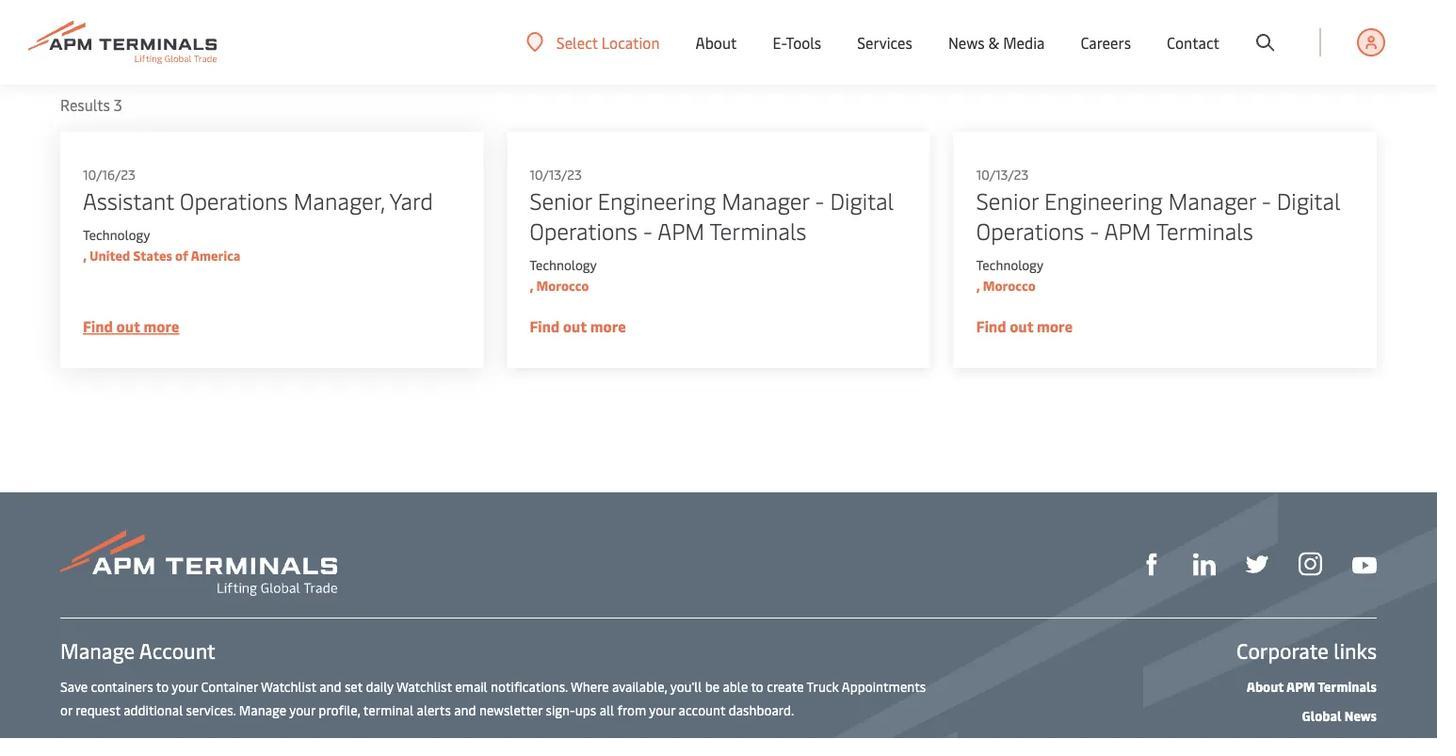 Task type: vqa. For each thing, say whether or not it's contained in the screenshot.


Task type: describe. For each thing, give the bounding box(es) containing it.
0 horizontal spatial apm
[[658, 215, 705, 246]]

about apm terminals link
[[1247, 677, 1378, 695]]

1 engineering from the left
[[598, 185, 716, 216]]

technology , united states of america
[[83, 226, 241, 264]]

account
[[679, 701, 726, 719]]

global
[[1303, 707, 1342, 725]]

global news
[[1303, 707, 1378, 725]]

1 senior from the left
[[530, 185, 592, 216]]

location
[[602, 32, 660, 52]]

save containers to your container watchlist and set daily watchlist email notifications. where available, you'll be able to create truck appointments or request additional services. manage your profile, terminal alerts and newsletter sign-ups all from your account dashboard.
[[60, 677, 926, 719]]

dashboard.
[[729, 701, 795, 719]]

10/16/23
[[83, 165, 136, 183]]

1 find out more from the left
[[83, 316, 179, 336]]

corporate
[[1237, 637, 1329, 665]]

2 horizontal spatial your
[[650, 701, 676, 719]]

account
[[139, 637, 216, 665]]

10/16/23 assistant operations manager, yard
[[83, 165, 433, 216]]

yard
[[390, 185, 433, 216]]

links
[[1335, 637, 1378, 665]]

2 to from the left
[[751, 677, 764, 695]]

2 technology , morocco from the left
[[977, 256, 1044, 294]]

news inside popup button
[[949, 32, 985, 53]]

1 horizontal spatial and
[[454, 701, 476, 719]]

1 horizontal spatial apm
[[1105, 215, 1152, 246]]

e-tools
[[773, 32, 822, 53]]

news & media
[[949, 32, 1045, 53]]

3 more from the left
[[1037, 316, 1073, 336]]

contact button
[[1167, 0, 1220, 85]]

able
[[723, 677, 748, 695]]

, inside technology , united states of america
[[83, 246, 87, 264]]

alerts
[[417, 701, 451, 719]]

results
[[60, 95, 110, 115]]

services.
[[186, 701, 236, 719]]

1 to from the left
[[156, 677, 169, 695]]

daily
[[366, 677, 394, 695]]

be
[[705, 677, 720, 695]]

2 horizontal spatial operations
[[977, 215, 1085, 246]]

instagram image
[[1299, 553, 1323, 576]]

about button
[[696, 0, 737, 85]]

you'll
[[671, 677, 702, 695]]

news & media button
[[949, 0, 1045, 85]]

global news link
[[1303, 707, 1378, 725]]

terminal
[[364, 701, 414, 719]]

container
[[201, 677, 258, 695]]

2 morocco from the left
[[984, 277, 1036, 294]]

2 more from the left
[[591, 316, 626, 336]]

3 find from the left
[[977, 316, 1007, 336]]

2 manager from the left
[[1169, 185, 1257, 216]]

manager,
[[294, 185, 385, 216]]

appointments
[[842, 677, 926, 695]]

set
[[345, 677, 363, 695]]

operations inside 10/16/23 assistant operations manager, yard
[[180, 185, 288, 216]]

request
[[76, 701, 120, 719]]

apmt footer logo image
[[60, 530, 337, 596]]

youtube image
[[1353, 557, 1378, 574]]

linkedin__x28_alt_x29__3_ link
[[1194, 551, 1216, 576]]

additional
[[124, 701, 183, 719]]

sign-
[[546, 701, 576, 719]]

e-tools button
[[773, 0, 822, 85]]

of
[[175, 246, 188, 264]]

&
[[989, 32, 1000, 53]]

facebook image
[[1141, 554, 1164, 576]]

select location
[[557, 32, 660, 52]]

select location button
[[527, 32, 660, 53]]

notifications.
[[491, 677, 568, 695]]

2 senior from the left
[[977, 185, 1039, 216]]

or
[[60, 701, 72, 719]]

3
[[114, 95, 122, 115]]

1 manager from the left
[[722, 185, 810, 216]]

manage inside save containers to your container watchlist and set daily watchlist email notifications. where available, you'll be able to create truck appointments or request additional services. manage your profile, terminal alerts and newsletter sign-ups all from your account dashboard.
[[239, 701, 287, 719]]

2 engineering from the left
[[1045, 185, 1163, 216]]

from
[[618, 701, 647, 719]]

1 vertical spatial news
[[1345, 707, 1378, 725]]



Task type: locate. For each thing, give the bounding box(es) containing it.
0 horizontal spatial your
[[172, 677, 198, 695]]

and left set
[[320, 677, 342, 695]]

america
[[191, 246, 241, 264]]

senior
[[530, 185, 592, 216], [977, 185, 1039, 216]]

apm
[[658, 215, 705, 246], [1105, 215, 1152, 246], [1287, 677, 1316, 695]]

0 vertical spatial about
[[696, 32, 737, 53]]

watchlist right container
[[261, 677, 316, 695]]

newsletter
[[480, 701, 543, 719]]

technology inside technology , united states of america
[[83, 226, 150, 244]]

email
[[455, 677, 488, 695]]

1 horizontal spatial ,
[[530, 277, 534, 294]]

fill 44 link
[[1247, 551, 1269, 576]]

news
[[949, 32, 985, 53], [1345, 707, 1378, 725]]

2 watchlist from the left
[[397, 677, 452, 695]]

0 horizontal spatial ,
[[83, 246, 87, 264]]

tools
[[786, 32, 822, 53]]

find out more
[[83, 316, 179, 336], [530, 316, 626, 336], [977, 316, 1073, 336]]

1 horizontal spatial more
[[591, 316, 626, 336]]

1 horizontal spatial find out more
[[530, 316, 626, 336]]

about
[[696, 32, 737, 53], [1247, 677, 1285, 695]]

careers button
[[1081, 0, 1132, 85]]

0 horizontal spatial to
[[156, 677, 169, 695]]

your left profile,
[[289, 701, 316, 719]]

2 out from the left
[[563, 316, 587, 336]]

1 out from the left
[[116, 316, 140, 336]]

0 horizontal spatial manager
[[722, 185, 810, 216]]

0 horizontal spatial technology
[[83, 226, 150, 244]]

0 horizontal spatial technology , morocco
[[530, 256, 597, 294]]

0 horizontal spatial find out more
[[83, 316, 179, 336]]

save
[[60, 677, 88, 695]]

1 more from the left
[[144, 316, 179, 336]]

available,
[[613, 677, 668, 695]]

watchlist up "alerts" at the bottom
[[397, 677, 452, 695]]

technology
[[83, 226, 150, 244], [530, 256, 597, 274], [977, 256, 1044, 274]]

1 horizontal spatial out
[[563, 316, 587, 336]]

Page number field
[[1277, 425, 1307, 455]]

10/13/23 senior engineering manager - digital operations - apm terminals
[[530, 165, 894, 246], [977, 165, 1341, 246]]

contact
[[1167, 32, 1220, 53]]

and
[[320, 677, 342, 695], [454, 701, 476, 719]]

1 find from the left
[[83, 316, 113, 336]]

twitter image
[[1247, 554, 1269, 576]]

watchlist
[[261, 677, 316, 695], [397, 677, 452, 695]]

2 horizontal spatial find
[[977, 316, 1007, 336]]

2 find out more from the left
[[530, 316, 626, 336]]

out
[[116, 316, 140, 336], [563, 316, 587, 336], [1010, 316, 1034, 336]]

1 horizontal spatial about
[[1247, 677, 1285, 695]]

truck
[[807, 677, 839, 695]]

1 horizontal spatial technology
[[530, 256, 597, 274]]

1 technology , morocco from the left
[[530, 256, 597, 294]]

0 vertical spatial manage
[[60, 637, 135, 665]]

united
[[90, 246, 130, 264]]

0 vertical spatial and
[[320, 677, 342, 695]]

1 horizontal spatial operations
[[530, 215, 638, 246]]

1 horizontal spatial 10/13/23 senior engineering manager - digital operations - apm terminals
[[977, 165, 1341, 246]]

0 horizontal spatial news
[[949, 32, 985, 53]]

1 horizontal spatial news
[[1345, 707, 1378, 725]]

about for about apm terminals
[[1247, 677, 1285, 695]]

0 horizontal spatial about
[[696, 32, 737, 53]]

manager
[[722, 185, 810, 216], [1169, 185, 1257, 216]]

3 find out more from the left
[[977, 316, 1073, 336]]

manage up save
[[60, 637, 135, 665]]

1 vertical spatial about
[[1247, 677, 1285, 695]]

0 horizontal spatial watchlist
[[261, 677, 316, 695]]

0 horizontal spatial more
[[144, 316, 179, 336]]

2 horizontal spatial technology
[[977, 256, 1044, 274]]

containers
[[91, 677, 153, 695]]

0 horizontal spatial morocco
[[537, 277, 589, 294]]

2 digital from the left
[[1278, 185, 1341, 216]]

2 horizontal spatial terminals
[[1318, 677, 1378, 695]]

1 horizontal spatial your
[[289, 701, 316, 719]]

1 horizontal spatial senior
[[977, 185, 1039, 216]]

1 horizontal spatial find
[[530, 316, 560, 336]]

operations
[[180, 185, 288, 216], [530, 215, 638, 246], [977, 215, 1085, 246]]

to right able at the right bottom
[[751, 677, 764, 695]]

profile,
[[319, 701, 361, 719]]

0 horizontal spatial terminals
[[710, 215, 807, 246]]

1 10/13/23 from the left
[[530, 165, 582, 183]]

corporate links
[[1237, 637, 1378, 665]]

1 horizontal spatial morocco
[[984, 277, 1036, 294]]

1 horizontal spatial terminals
[[1157, 215, 1254, 246]]

1 horizontal spatial manage
[[239, 701, 287, 719]]

instagram link
[[1299, 551, 1323, 576]]

1 vertical spatial manage
[[239, 701, 287, 719]]

digital
[[831, 185, 894, 216], [1278, 185, 1341, 216]]

shape link
[[1141, 551, 1164, 576]]

0 horizontal spatial 10/13/23 senior engineering manager - digital operations - apm terminals
[[530, 165, 894, 246]]

2 10/13/23 from the left
[[977, 165, 1029, 183]]

ups
[[576, 701, 597, 719]]

media
[[1004, 32, 1045, 53]]

2 find from the left
[[530, 316, 560, 336]]

select
[[557, 32, 598, 52]]

find
[[83, 316, 113, 336], [530, 316, 560, 336], [977, 316, 1007, 336]]

1 horizontal spatial manager
[[1169, 185, 1257, 216]]

where
[[571, 677, 609, 695]]

about apm terminals
[[1247, 677, 1378, 695]]

states
[[133, 246, 172, 264]]

0 horizontal spatial manage
[[60, 637, 135, 665]]

technology , morocco
[[530, 256, 597, 294], [977, 256, 1044, 294]]

you tube link
[[1353, 552, 1378, 575]]

1 horizontal spatial 10/13/23
[[977, 165, 1029, 183]]

results 3
[[60, 95, 122, 115]]

1 watchlist from the left
[[261, 677, 316, 695]]

0 horizontal spatial find
[[83, 316, 113, 336]]

1 horizontal spatial digital
[[1278, 185, 1341, 216]]

your right from
[[650, 701, 676, 719]]

-
[[816, 185, 825, 216], [1262, 185, 1272, 216], [644, 215, 653, 246], [1091, 215, 1100, 246]]

services button
[[858, 0, 913, 85]]

engineering
[[598, 185, 716, 216], [1045, 185, 1163, 216]]

manage
[[60, 637, 135, 665], [239, 701, 287, 719]]

2 horizontal spatial find out more
[[977, 316, 1073, 336]]

0 horizontal spatial digital
[[831, 185, 894, 216]]

2 horizontal spatial apm
[[1287, 677, 1316, 695]]

about down corporate
[[1247, 677, 1285, 695]]

your up services.
[[172, 677, 198, 695]]

your
[[172, 677, 198, 695], [289, 701, 316, 719], [650, 701, 676, 719]]

about for about
[[696, 32, 737, 53]]

1 digital from the left
[[831, 185, 894, 216]]

assistant
[[83, 185, 174, 216]]

morocco
[[537, 277, 589, 294], [984, 277, 1036, 294]]

1 morocco from the left
[[537, 277, 589, 294]]

2 horizontal spatial more
[[1037, 316, 1073, 336]]

manage down container
[[239, 701, 287, 719]]

careers
[[1081, 32, 1132, 53]]

manage account
[[60, 637, 216, 665]]

services
[[858, 32, 913, 53]]

0 horizontal spatial operations
[[180, 185, 288, 216]]

0 horizontal spatial out
[[116, 316, 140, 336]]

1 vertical spatial and
[[454, 701, 476, 719]]

3 out from the left
[[1010, 316, 1034, 336]]

linkedin image
[[1194, 554, 1216, 576]]

2 10/13/23 senior engineering manager - digital operations - apm terminals from the left
[[977, 165, 1341, 246]]

10/13/23
[[530, 165, 582, 183], [977, 165, 1029, 183]]

about left e-
[[696, 32, 737, 53]]

1 horizontal spatial technology , morocco
[[977, 256, 1044, 294]]

e-
[[773, 32, 786, 53]]

1 10/13/23 senior engineering manager - digital operations - apm terminals from the left
[[530, 165, 894, 246]]

1 horizontal spatial to
[[751, 677, 764, 695]]

2 horizontal spatial out
[[1010, 316, 1034, 336]]

0 horizontal spatial and
[[320, 677, 342, 695]]

2 horizontal spatial ,
[[977, 277, 981, 294]]

and down email
[[454, 701, 476, 719]]

to up additional
[[156, 677, 169, 695]]

to
[[156, 677, 169, 695], [751, 677, 764, 695]]

0 horizontal spatial senior
[[530, 185, 592, 216]]

1 horizontal spatial engineering
[[1045, 185, 1163, 216]]

news left '&'
[[949, 32, 985, 53]]

more
[[144, 316, 179, 336], [591, 316, 626, 336], [1037, 316, 1073, 336]]

0 horizontal spatial engineering
[[598, 185, 716, 216]]

0 horizontal spatial 10/13/23
[[530, 165, 582, 183]]

news right the global
[[1345, 707, 1378, 725]]

all
[[600, 701, 614, 719]]

0 vertical spatial news
[[949, 32, 985, 53]]

create
[[767, 677, 804, 695]]

,
[[83, 246, 87, 264], [530, 277, 534, 294], [977, 277, 981, 294]]

1 horizontal spatial watchlist
[[397, 677, 452, 695]]



